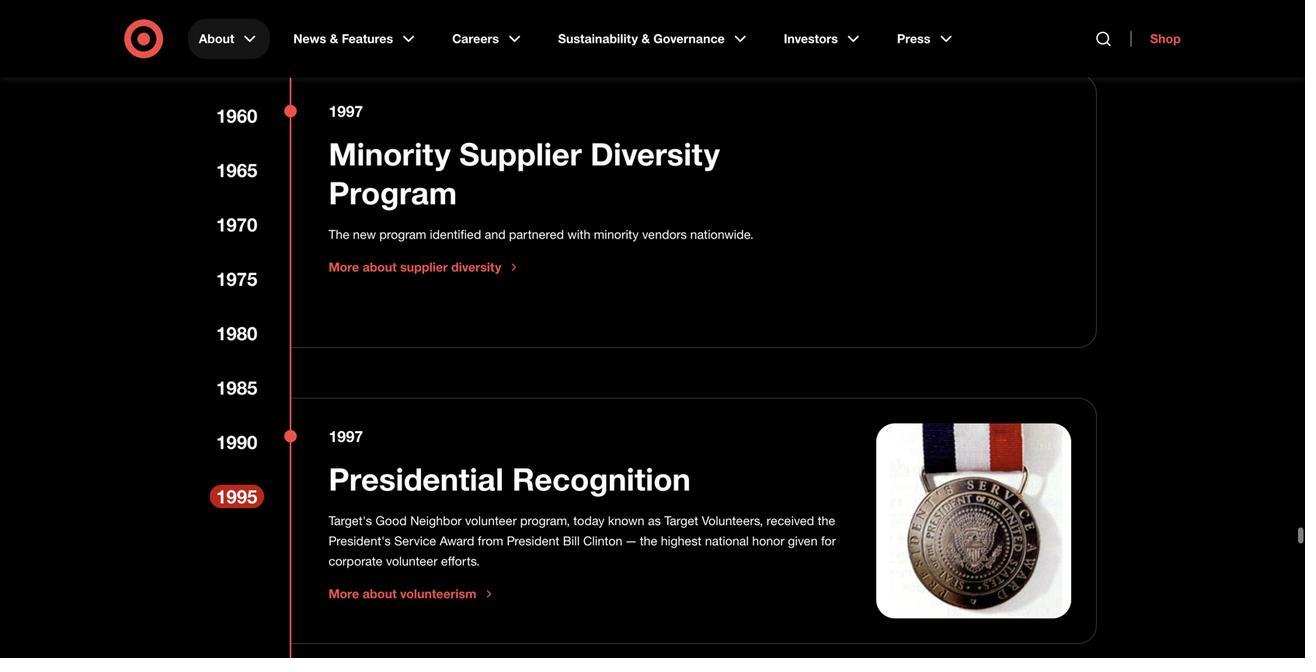 Task type: describe. For each thing, give the bounding box(es) containing it.
1980
[[216, 322, 258, 345]]

with
[[568, 227, 591, 242]]

more about supplier diversity
[[329, 260, 502, 275]]

1970 link
[[210, 213, 264, 236]]

1975
[[216, 268, 258, 290]]

1985 link
[[210, 376, 264, 400]]

program,
[[520, 513, 570, 529]]

1985
[[216, 377, 258, 399]]

president's
[[329, 534, 391, 549]]

known
[[608, 513, 645, 529]]

shop link
[[1131, 31, 1182, 47]]

1960 link
[[210, 104, 264, 127]]

sustainability
[[558, 31, 638, 46]]

identified
[[430, 227, 481, 242]]

national
[[705, 534, 749, 549]]

target
[[665, 513, 699, 529]]

about link
[[188, 19, 270, 59]]

1997 for minority supplier diversity program
[[329, 102, 363, 120]]

today
[[574, 513, 605, 529]]

sustainability & governance
[[558, 31, 725, 46]]

neighbor
[[410, 513, 462, 529]]

1980 link
[[210, 322, 264, 345]]

news
[[294, 31, 326, 46]]

program
[[380, 227, 427, 242]]

minority
[[329, 135, 451, 173]]

from
[[478, 534, 504, 549]]

—
[[626, 534, 637, 549]]

a silver watch with a red and white striped band image
[[877, 424, 1072, 619]]

award
[[440, 534, 475, 549]]

clinton
[[584, 534, 623, 549]]

1960
[[216, 105, 258, 127]]

minority supplier diversity program
[[329, 135, 720, 212]]

1975 link
[[210, 267, 264, 291]]

about
[[199, 31, 234, 46]]

recognition
[[513, 460, 691, 498]]

efforts.
[[441, 554, 480, 569]]

bill
[[563, 534, 580, 549]]

governance
[[654, 31, 725, 46]]

program
[[329, 174, 457, 212]]

0 horizontal spatial volunteer
[[386, 554, 438, 569]]

the new program identified and partnered with minority vendors nationwide.
[[329, 227, 758, 242]]

more for presidential recognition
[[329, 586, 359, 602]]

1997 for presidential recognition
[[329, 427, 363, 446]]

careers link
[[442, 19, 535, 59]]

more for minority supplier diversity program
[[329, 260, 359, 275]]

1990 link
[[210, 431, 264, 454]]

supplier
[[460, 135, 582, 173]]

investors link
[[773, 19, 874, 59]]

for
[[822, 534, 836, 549]]

1990
[[216, 431, 258, 454]]

new
[[353, 227, 376, 242]]



Task type: vqa. For each thing, say whether or not it's contained in the screenshot.
to within the IN TARGET CIRCLE EARNINGS TO SPEND LIKE CASH AT TARGET STORES AND TARGET.COM, FOR A ONE-OF-A-KIND HOLIDAY SHOPPING SPREE
no



Task type: locate. For each thing, give the bounding box(es) containing it.
about for minority supplier diversity program
[[363, 260, 397, 275]]

careers
[[452, 31, 499, 46]]

& right news
[[330, 31, 338, 46]]

1 vertical spatial the
[[640, 534, 658, 549]]

news & features
[[294, 31, 393, 46]]

the up for in the bottom right of the page
[[818, 513, 836, 529]]

press
[[898, 31, 931, 46]]

volunteer
[[465, 513, 517, 529], [386, 554, 438, 569]]

1 & from the left
[[330, 31, 338, 46]]

1 vertical spatial more
[[329, 586, 359, 602]]

diversity
[[591, 135, 720, 173]]

&
[[330, 31, 338, 46], [642, 31, 650, 46]]

honor
[[753, 534, 785, 549]]

1997
[[329, 102, 363, 120], [329, 427, 363, 446]]

& for governance
[[642, 31, 650, 46]]

2 1997 from the top
[[329, 427, 363, 446]]

given
[[788, 534, 818, 549]]

corporate
[[329, 554, 383, 569]]

0 vertical spatial about
[[363, 260, 397, 275]]

features
[[342, 31, 393, 46]]

1995
[[216, 485, 258, 508]]

more about volunteerism link
[[329, 586, 495, 602]]

more down "corporate"
[[329, 586, 359, 602]]

0 vertical spatial volunteer
[[465, 513, 517, 529]]

about
[[363, 260, 397, 275], [363, 586, 397, 602]]

1 vertical spatial 1997
[[329, 427, 363, 446]]

1965 link
[[210, 159, 264, 182]]

1 horizontal spatial &
[[642, 31, 650, 46]]

highest
[[661, 534, 702, 549]]

received
[[767, 513, 815, 529]]

1965
[[216, 159, 258, 181]]

1 vertical spatial volunteer
[[386, 554, 438, 569]]

more about volunteerism
[[329, 586, 477, 602]]

0 vertical spatial the
[[818, 513, 836, 529]]

1 more from the top
[[329, 260, 359, 275]]

volunteer down service
[[386, 554, 438, 569]]

service
[[394, 534, 436, 549]]

2 more from the top
[[329, 586, 359, 602]]

target's good neighbor volunteer program, today known as target volunteers, received the president's service award from president bill clinton — the highest national honor given for corporate volunteer efforts.
[[329, 513, 836, 569]]

1995 link
[[210, 485, 264, 508]]

president
[[507, 534, 560, 549]]

2 about from the top
[[363, 586, 397, 602]]

& for features
[[330, 31, 338, 46]]

the
[[818, 513, 836, 529], [640, 534, 658, 549]]

& left governance
[[642, 31, 650, 46]]

partnered
[[509, 227, 564, 242]]

1970
[[216, 213, 258, 236]]

target's
[[329, 513, 372, 529]]

news & features link
[[283, 19, 429, 59]]

1 about from the top
[[363, 260, 397, 275]]

more
[[329, 260, 359, 275], [329, 586, 359, 602]]

1 1997 from the top
[[329, 102, 363, 120]]

about for presidential recognition
[[363, 586, 397, 602]]

volunteer up 'from'
[[465, 513, 517, 529]]

volunteerism
[[400, 586, 477, 602]]

volunteers,
[[702, 513, 764, 529]]

presidential recognition
[[329, 460, 691, 498]]

investors
[[784, 31, 838, 46]]

nationwide.
[[691, 227, 754, 242]]

minority vendors
[[594, 227, 687, 242]]

0 horizontal spatial the
[[640, 534, 658, 549]]

1 horizontal spatial volunteer
[[465, 513, 517, 529]]

sustainability & governance link
[[547, 19, 761, 59]]

presidential
[[329, 460, 504, 498]]

supplier
[[400, 260, 448, 275]]

2 & from the left
[[642, 31, 650, 46]]

about down "corporate"
[[363, 586, 397, 602]]

press link
[[887, 19, 967, 59]]

good
[[376, 513, 407, 529]]

0 vertical spatial more
[[329, 260, 359, 275]]

diversity
[[451, 260, 502, 275]]

the
[[329, 227, 350, 242]]

as
[[648, 513, 661, 529]]

shop
[[1151, 31, 1182, 46]]

more about supplier diversity link
[[329, 260, 520, 275]]

0 vertical spatial 1997
[[329, 102, 363, 120]]

0 horizontal spatial &
[[330, 31, 338, 46]]

and
[[485, 227, 506, 242]]

about down new
[[363, 260, 397, 275]]

1 vertical spatial about
[[363, 586, 397, 602]]

the right —
[[640, 534, 658, 549]]

1 horizontal spatial the
[[818, 513, 836, 529]]

more down the 'the'
[[329, 260, 359, 275]]



